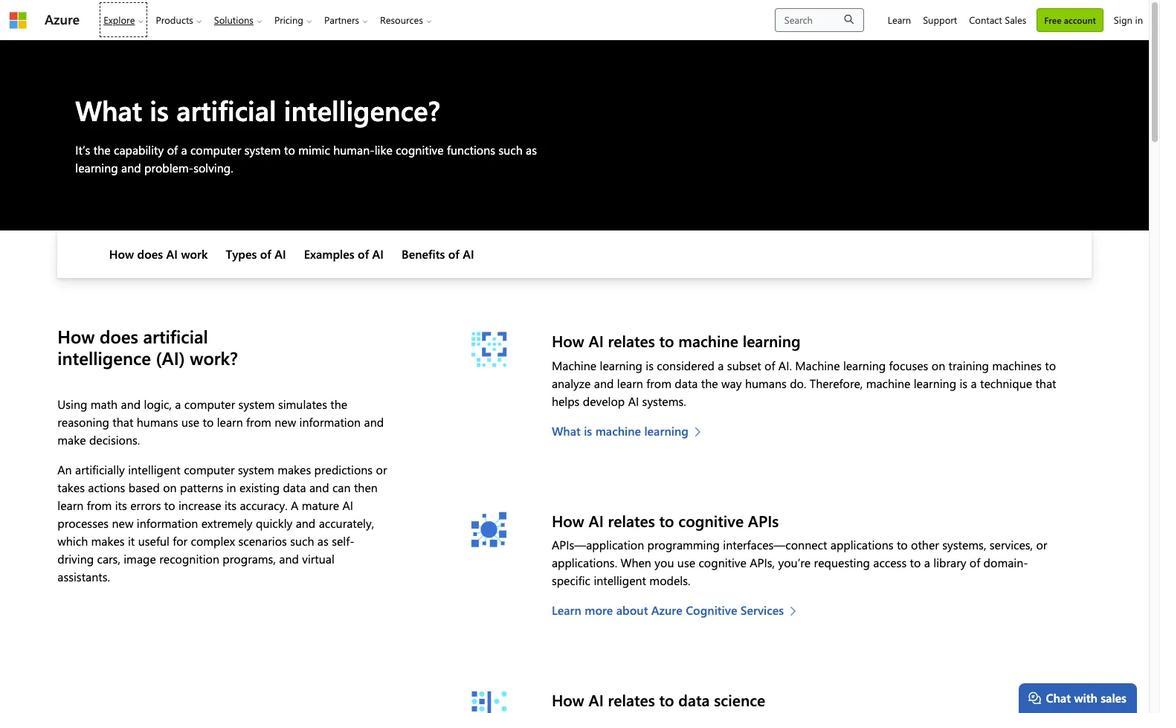 Task type: vqa. For each thing, say whether or not it's contained in the screenshot.
Decorative background image
no



Task type: describe. For each thing, give the bounding box(es) containing it.
helps
[[552, 393, 580, 409]]

human-
[[333, 142, 375, 158]]

to down other
[[910, 555, 921, 570]]

a down training
[[971, 375, 977, 391]]

to left science
[[659, 689, 674, 710]]

make
[[57, 432, 86, 448]]

relates for cognitive
[[608, 510, 655, 531]]

ai inside how ai relates to cognitive apis apis—application programming interfaces—connect applications to other systems, services, or applications. when you use cognitive apis, you're requesting access to a library of domain- specific intelligent models.
[[589, 510, 604, 531]]

solving.
[[194, 160, 233, 176]]

how for how ai relates to data science
[[552, 689, 584, 710]]

types
[[226, 246, 257, 262]]

support link
[[917, 0, 963, 39]]

develop
[[583, 393, 625, 409]]

benefits of ai link
[[402, 246, 474, 262]]

partners
[[324, 13, 359, 26]]

learn link
[[882, 0, 917, 39]]

intelligent inside how ai relates to cognitive apis apis—application programming interfaces—connect applications to other systems, services, or applications. when you use cognitive apis, you're requesting access to a library of domain- specific intelligent models.
[[594, 573, 646, 588]]

more
[[585, 602, 613, 618]]

such inside an artificially intelligent computer system makes predictions or takes actions based on patterns in existing data and can then learn from its errors to increase its accuracy. a mature ai processes new information extremely quickly and accurately, which makes it useful for complex scenarios such as self- driving cars, image recognition programs, and virtual assistants.
[[290, 533, 314, 549]]

other
[[911, 537, 939, 552]]

system for to
[[244, 142, 281, 158]]

1 machine from the left
[[552, 357, 597, 373]]

how does artificial intelligence (ai) work?
[[57, 325, 238, 370]]

ai inside an artificially intelligent computer system makes predictions or takes actions based on patterns in existing data and can then learn from its errors to increase its accuracy. a mature ai processes new information extremely quickly and accurately, which makes it useful for complex scenarios such as self- driving cars, image recognition programs, and virtual assistants.
[[342, 498, 353, 513]]

in inside an artificially intelligent computer system makes predictions or takes actions based on patterns in existing data and can then learn from its errors to increase its accuracy. a mature ai processes new information extremely quickly and accurately, which makes it useful for complex scenarios such as self- driving cars, image recognition programs, and virtual assistants.
[[227, 480, 236, 495]]

pricing button
[[268, 0, 318, 39]]

machines
[[992, 357, 1042, 373]]

extremely
[[201, 515, 253, 531]]

how does ai work link
[[109, 246, 208, 262]]

chat with sales button
[[1019, 684, 1137, 713]]

2 vertical spatial data
[[679, 689, 710, 710]]

computer for logic,
[[184, 396, 235, 412]]

or inside an artificially intelligent computer system makes predictions or takes actions based on patterns in existing data and can then learn from its errors to increase its accuracy. a mature ai processes new information extremely quickly and accurately, which makes it useful for complex scenarios such as self- driving cars, image recognition programs, and virtual assistants.
[[376, 462, 387, 478]]

learn inside using math and logic, a computer system simulates the reasoning that humans use to learn from new information and make decisions.
[[217, 414, 243, 430]]

0 horizontal spatial makes
[[91, 533, 125, 549]]

training
[[949, 357, 989, 373]]

information inside an artificially intelligent computer system makes predictions or takes actions based on patterns in existing data and can then learn from its errors to increase its accuracy. a mature ai processes new information extremely quickly and accurately, which makes it useful for complex scenarios such as self- driving cars, image recognition programs, and virtual assistants.
[[137, 515, 198, 531]]

existing
[[239, 480, 280, 495]]

considered
[[657, 357, 715, 373]]

azure inside primary element
[[45, 10, 80, 28]]

how for how does artificial intelligence (ai) work?
[[57, 325, 95, 348]]

work?
[[190, 346, 238, 370]]

pricing
[[274, 13, 303, 26]]

sign in link
[[1108, 0, 1149, 39]]

and up the predictions
[[364, 414, 384, 430]]

actions
[[88, 480, 125, 495]]

1 horizontal spatial in
[[1135, 13, 1143, 26]]

analyze
[[552, 375, 591, 391]]

image
[[124, 551, 156, 567]]

applications
[[831, 537, 894, 552]]

to up the programming
[[659, 510, 674, 531]]

what is machine learning link
[[552, 422, 709, 440]]

processes
[[57, 515, 109, 531]]

and inside how ai relates to machine learning machine learning is considered a subset of ai. machine learning focuses on training machines to analyze and learn from data the way humans do. therefore, machine learning is a technique that helps develop ai systems.
[[594, 375, 614, 391]]

reasoning
[[57, 414, 109, 430]]

does for artificial
[[100, 325, 138, 348]]

(ai)
[[156, 346, 185, 370]]

assistants.
[[57, 569, 110, 585]]

a up way
[[718, 357, 724, 373]]

azure link
[[45, 10, 80, 30]]

therefore,
[[810, 375, 863, 391]]

do.
[[790, 375, 807, 391]]

examples of ai link
[[304, 246, 384, 262]]

data inside how ai relates to machine learning machine learning is considered a subset of ai. machine learning focuses on training machines to analyze and learn from data the way humans do. therefore, machine learning is a technique that helps develop ai systems.
[[675, 375, 698, 391]]

takes
[[57, 480, 85, 495]]

as inside it's the capability of a computer system to mimic human-like cognitive functions such as learning and problem-solving.
[[526, 142, 537, 158]]

predictions
[[314, 462, 373, 478]]

and up mature
[[309, 480, 329, 495]]

apis,
[[750, 555, 775, 570]]

explore
[[104, 13, 135, 26]]

apis
[[748, 510, 779, 531]]

and left virtual
[[279, 551, 299, 567]]

partners button
[[318, 0, 374, 39]]

account
[[1064, 14, 1096, 26]]

of inside how ai relates to machine learning machine learning is considered a subset of ai. machine learning focuses on training machines to analyze and learn from data the way humans do. therefore, machine learning is a technique that helps develop ai systems.
[[765, 357, 775, 373]]

like
[[375, 142, 393, 158]]

requesting
[[814, 555, 870, 570]]

0 vertical spatial machine
[[679, 331, 739, 351]]

it's
[[75, 142, 90, 158]]

it
[[128, 533, 135, 549]]

interfaces—connect
[[723, 537, 827, 552]]

subset
[[727, 357, 761, 373]]

systems,
[[943, 537, 987, 552]]

artificial for intelligence
[[143, 325, 208, 348]]

library
[[934, 555, 967, 570]]

programs,
[[223, 551, 276, 567]]

that inside how ai relates to machine learning machine learning is considered a subset of ai. machine learning focuses on training machines to analyze and learn from data the way humans do. therefore, machine learning is a technique that helps develop ai systems.
[[1036, 375, 1057, 391]]

services
[[741, 602, 784, 618]]

products button
[[150, 0, 208, 39]]

system for simulates
[[238, 396, 275, 412]]

how for how ai relates to machine learning machine learning is considered a subset of ai. machine learning focuses on training machines to analyze and learn from data the way humans do. therefore, machine learning is a technique that helps develop ai systems.
[[552, 331, 584, 351]]

types of ai
[[226, 246, 286, 262]]

how for how ai relates to cognitive apis apis—application programming interfaces—connect applications to other systems, services, or applications. when you use cognitive apis, you're requesting access to a library of domain- specific intelligent models.
[[552, 510, 584, 531]]

learn more about azure cognitive services
[[552, 602, 784, 618]]

to up the considered
[[659, 331, 674, 351]]

you're
[[778, 555, 811, 570]]

a inside using math and logic, a computer system simulates the reasoning that humans use to learn from new information and make decisions.
[[175, 396, 181, 412]]

logic,
[[144, 396, 172, 412]]

learning inside it's the capability of a computer system to mimic human-like cognitive functions such as learning and problem-solving.
[[75, 160, 118, 176]]

contact sales link
[[963, 0, 1033, 39]]

use inside using math and logic, a computer system simulates the reasoning that humans use to learn from new information and make decisions.
[[181, 414, 199, 430]]

2 vertical spatial machine
[[596, 423, 641, 439]]

support
[[923, 13, 957, 26]]

free account link
[[1037, 8, 1104, 32]]

1 vertical spatial cognitive
[[679, 510, 744, 531]]

new inside an artificially intelligent computer system makes predictions or takes actions based on patterns in existing data and can then learn from its errors to increase its accuracy. a mature ai processes new information extremely quickly and accurately, which makes it useful for complex scenarios such as self- driving cars, image recognition programs, and virtual assistants.
[[112, 515, 133, 531]]

learning down focuses
[[914, 375, 957, 391]]

explore button
[[98, 0, 150, 39]]

how ai relates to cognitive apis apis—application programming interfaces—connect applications to other systems, services, or applications. when you use cognitive apis, you're requesting access to a library of domain- specific intelligent models.
[[552, 510, 1048, 588]]

is left the considered
[[646, 357, 654, 373]]

use inside how ai relates to cognitive apis apis—application programming interfaces—connect applications to other systems, services, or applications. when you use cognitive apis, you're requesting access to a library of domain- specific intelligent models.
[[677, 555, 695, 570]]

to right machines at right bottom
[[1045, 357, 1056, 373]]

2 machine from the left
[[795, 357, 840, 373]]

how ai relates to machine learning machine learning is considered a subset of ai. machine learning focuses on training machines to analyze and learn from data the way humans do. therefore, machine learning is a technique that helps develop ai systems.
[[552, 331, 1057, 409]]

sign
[[1114, 13, 1133, 26]]

sales
[[1005, 13, 1027, 26]]

relates for machine
[[608, 331, 655, 351]]

learning down systems.
[[644, 423, 689, 439]]

on inside how ai relates to machine learning machine learning is considered a subset of ai. machine learning focuses on training machines to analyze and learn from data the way humans do. therefore, machine learning is a technique that helps develop ai systems.
[[932, 357, 946, 373]]

information inside using math and logic, a computer system simulates the reasoning that humans use to learn from new information and make decisions.
[[299, 414, 361, 430]]

learn inside how ai relates to machine learning machine learning is considered a subset of ai. machine learning focuses on training machines to analyze and learn from data the way humans do. therefore, machine learning is a technique that helps develop ai systems.
[[617, 375, 643, 391]]

of right types
[[260, 246, 271, 262]]

accuracy.
[[240, 498, 288, 513]]

errors
[[130, 498, 161, 513]]

self-
[[332, 533, 354, 549]]

and right math
[[121, 396, 141, 412]]

how does ai work
[[109, 246, 208, 262]]

mature
[[302, 498, 339, 513]]

such inside it's the capability of a computer system to mimic human-like cognitive functions such as learning and problem-solving.
[[499, 142, 523, 158]]

it's the capability of a computer system to mimic human-like cognitive functions such as learning and problem-solving.
[[75, 142, 537, 176]]

an artificially intelligent computer system makes predictions or takes actions based on patterns in existing data and can then learn from its errors to increase its accuracy. a mature ai processes new information extremely quickly and accurately, which makes it useful for complex scenarios such as self- driving cars, image recognition programs, and virtual assistants.
[[57, 462, 387, 585]]

of inside how ai relates to cognitive apis apis—application programming interfaces—connect applications to other systems, services, or applications. when you use cognitive apis, you're requesting access to a library of domain- specific intelligent models.
[[970, 555, 980, 570]]



Task type: locate. For each thing, give the bounding box(es) containing it.
to up access
[[897, 537, 908, 552]]

0 horizontal spatial machine
[[552, 357, 597, 373]]

learning up develop
[[600, 357, 643, 373]]

computer inside using math and logic, a computer system simulates the reasoning that humans use to learn from new information and make decisions.
[[184, 396, 235, 412]]

0 vertical spatial computer
[[190, 142, 241, 158]]

0 vertical spatial makes
[[278, 462, 311, 478]]

2 vertical spatial relates
[[608, 689, 655, 710]]

the right simulates
[[331, 396, 348, 412]]

with
[[1074, 690, 1098, 706]]

0 vertical spatial what
[[75, 91, 142, 128]]

0 horizontal spatial in
[[227, 480, 236, 495]]

1 horizontal spatial learn
[[217, 414, 243, 430]]

its
[[115, 498, 127, 513], [225, 498, 237, 513]]

machine up therefore,
[[795, 357, 840, 373]]

of inside it's the capability of a computer system to mimic human-like cognitive functions such as learning and problem-solving.
[[167, 142, 178, 158]]

0 vertical spatial system
[[244, 142, 281, 158]]

as right functions
[[526, 142, 537, 158]]

0 vertical spatial does
[[137, 246, 163, 262]]

1 vertical spatial data
[[283, 480, 306, 495]]

is
[[150, 91, 169, 128], [646, 357, 654, 373], [960, 375, 968, 391], [584, 423, 592, 439]]

system left simulates
[[238, 396, 275, 412]]

0 vertical spatial use
[[181, 414, 199, 430]]

0 horizontal spatial what
[[75, 91, 142, 128]]

based
[[128, 480, 160, 495]]

a
[[291, 498, 299, 513]]

as up virtual
[[317, 533, 329, 549]]

or up the then
[[376, 462, 387, 478]]

recognition
[[159, 551, 219, 567]]

azure down models.
[[651, 602, 683, 618]]

data up a
[[283, 480, 306, 495]]

artificial up logic,
[[143, 325, 208, 348]]

3 relates from the top
[[608, 689, 655, 710]]

from up existing
[[246, 414, 271, 430]]

2 vertical spatial from
[[87, 498, 112, 513]]

0 vertical spatial or
[[376, 462, 387, 478]]

primary element
[[0, 0, 447, 39]]

of right examples
[[358, 246, 369, 262]]

1 horizontal spatial learn
[[888, 13, 911, 26]]

2 horizontal spatial machine
[[866, 375, 911, 391]]

does inside how does artificial intelligence (ai) work?
[[100, 325, 138, 348]]

is down develop
[[584, 423, 592, 439]]

new inside using math and logic, a computer system simulates the reasoning that humans use to learn from new information and make decisions.
[[275, 414, 296, 430]]

such up virtual
[[290, 533, 314, 549]]

artificial
[[176, 91, 276, 128], [143, 325, 208, 348]]

system inside it's the capability of a computer system to mimic human-like cognitive functions such as learning and problem-solving.
[[244, 142, 281, 158]]

learning up ai.
[[743, 331, 801, 351]]

2 horizontal spatial the
[[701, 375, 718, 391]]

humans inside using math and logic, a computer system simulates the reasoning that humans use to learn from new information and make decisions.
[[137, 414, 178, 430]]

1 vertical spatial azure
[[651, 602, 683, 618]]

how for how does ai work
[[109, 246, 134, 262]]

0 horizontal spatial information
[[137, 515, 198, 531]]

system
[[244, 142, 281, 158], [238, 396, 275, 412], [238, 462, 274, 478]]

use down the programming
[[677, 555, 695, 570]]

1 relates from the top
[[608, 331, 655, 351]]

for
[[173, 533, 188, 549]]

to down work?
[[203, 414, 214, 430]]

on
[[932, 357, 946, 373], [163, 480, 177, 495]]

1 horizontal spatial such
[[499, 142, 523, 158]]

0 horizontal spatial azure
[[45, 10, 80, 28]]

useful
[[138, 533, 169, 549]]

from up systems.
[[647, 375, 672, 391]]

0 vertical spatial intelligent
[[128, 462, 181, 478]]

contact
[[969, 13, 1002, 26]]

of down systems,
[[970, 555, 980, 570]]

1 vertical spatial intelligent
[[594, 573, 646, 588]]

how ai relates to data science
[[552, 689, 765, 710]]

0 horizontal spatial from
[[87, 498, 112, 513]]

computer inside an artificially intelligent computer system makes predictions or takes actions based on patterns in existing data and can then learn from its errors to increase its accuracy. a mature ai processes new information extremely quickly and accurately, which makes it useful for complex scenarios such as self- driving cars, image recognition programs, and virtual assistants.
[[184, 462, 235, 478]]

artificially
[[75, 462, 125, 478]]

0 vertical spatial the
[[94, 142, 111, 158]]

the left way
[[701, 375, 718, 391]]

1 vertical spatial makes
[[91, 533, 125, 549]]

a down other
[[924, 555, 930, 570]]

to inside it's the capability of a computer system to mimic human-like cognitive functions such as learning and problem-solving.
[[284, 142, 295, 158]]

its down actions
[[115, 498, 127, 513]]

applications.
[[552, 555, 617, 570]]

learn
[[617, 375, 643, 391], [217, 414, 243, 430], [57, 498, 83, 513]]

1 horizontal spatial intelligent
[[594, 573, 646, 588]]

azure left explore
[[45, 10, 80, 28]]

computer for of
[[190, 142, 241, 158]]

new down simulates
[[275, 414, 296, 430]]

0 vertical spatial learn
[[888, 13, 911, 26]]

to inside an artificially intelligent computer system makes predictions or takes actions based on patterns in existing data and can then learn from its errors to increase its accuracy. a mature ai processes new information extremely quickly and accurately, which makes it useful for complex scenarios such as self- driving cars, image recognition programs, and virtual assistants.
[[164, 498, 175, 513]]

chat
[[1046, 690, 1071, 706]]

0 horizontal spatial its
[[115, 498, 127, 513]]

1 vertical spatial learn
[[217, 414, 243, 430]]

0 vertical spatial humans
[[745, 375, 787, 391]]

machine up analyze
[[552, 357, 597, 373]]

cognitive right like
[[396, 142, 444, 158]]

a inside how ai relates to cognitive apis apis—application programming interfaces—connect applications to other systems, services, or applications. when you use cognitive apis, you're requesting access to a library of domain- specific intelligent models.
[[924, 555, 930, 570]]

0 vertical spatial relates
[[608, 331, 655, 351]]

intelligent
[[128, 462, 181, 478], [594, 573, 646, 588]]

use up patterns
[[181, 414, 199, 430]]

1 vertical spatial computer
[[184, 396, 235, 412]]

complex
[[191, 533, 235, 549]]

1 vertical spatial what
[[552, 423, 581, 439]]

and down a
[[296, 515, 316, 531]]

system inside an artificially intelligent computer system makes predictions or takes actions based on patterns in existing data and can then learn from its errors to increase its accuracy. a mature ai processes new information extremely quickly and accurately, which makes it useful for complex scenarios such as self- driving cars, image recognition programs, and virtual assistants.
[[238, 462, 274, 478]]

data
[[675, 375, 698, 391], [283, 480, 306, 495], [679, 689, 710, 710]]

intelligent down when
[[594, 573, 646, 588]]

computer
[[190, 142, 241, 158], [184, 396, 235, 412], [184, 462, 235, 478]]

artificial for intelligence?
[[176, 91, 276, 128]]

1 horizontal spatial its
[[225, 498, 237, 513]]

does for ai
[[137, 246, 163, 262]]

information up for
[[137, 515, 198, 531]]

computer up solving.
[[190, 142, 241, 158]]

makes up cars,
[[91, 533, 125, 549]]

1 vertical spatial that
[[113, 414, 133, 430]]

math
[[91, 396, 118, 412]]

using
[[57, 396, 87, 412]]

0 horizontal spatial intelligent
[[128, 462, 181, 478]]

0 vertical spatial information
[[299, 414, 361, 430]]

1 horizontal spatial machine
[[795, 357, 840, 373]]

learn for learn more about azure cognitive services
[[552, 602, 582, 618]]

information down simulates
[[299, 414, 361, 430]]

cognitive up the programming
[[679, 510, 744, 531]]

makes
[[278, 462, 311, 478], [91, 533, 125, 549]]

computer inside it's the capability of a computer system to mimic human-like cognitive functions such as learning and problem-solving.
[[190, 142, 241, 158]]

machine
[[679, 331, 739, 351], [866, 375, 911, 391], [596, 423, 641, 439]]

about
[[616, 602, 648, 618]]

1 horizontal spatial use
[[677, 555, 695, 570]]

0 vertical spatial data
[[675, 375, 698, 391]]

1 vertical spatial as
[[317, 533, 329, 549]]

system up existing
[[238, 462, 274, 478]]

learning
[[75, 160, 118, 176], [743, 331, 801, 351], [600, 357, 643, 373], [843, 357, 886, 373], [914, 375, 957, 391], [644, 423, 689, 439]]

1 vertical spatial use
[[677, 555, 695, 570]]

cognitive
[[686, 602, 737, 618]]

2 horizontal spatial from
[[647, 375, 672, 391]]

machine down focuses
[[866, 375, 911, 391]]

to inside using math and logic, a computer system simulates the reasoning that humans use to learn from new information and make decisions.
[[203, 414, 214, 430]]

1 horizontal spatial information
[[299, 414, 361, 430]]

0 horizontal spatial learn
[[57, 498, 83, 513]]

such right functions
[[499, 142, 523, 158]]

on inside an artificially intelligent computer system makes predictions or takes actions based on patterns in existing data and can then learn from its errors to increase its accuracy. a mature ai processes new information extremely quickly and accurately, which makes it useful for complex scenarios such as self- driving cars, image recognition programs, and virtual assistants.
[[163, 480, 177, 495]]

on right focuses
[[932, 357, 946, 373]]

Global search field
[[775, 8, 864, 32]]

examples
[[304, 246, 355, 262]]

1 horizontal spatial that
[[1036, 375, 1057, 391]]

from inside an artificially intelligent computer system makes predictions or takes actions based on patterns in existing data and can then learn from its errors to increase its accuracy. a mature ai processes new information extremely quickly and accurately, which makes it useful for complex scenarios such as self- driving cars, image recognition programs, and virtual assistants.
[[87, 498, 112, 513]]

of up problem-
[[167, 142, 178, 158]]

1 vertical spatial system
[[238, 396, 275, 412]]

that up decisions.
[[113, 414, 133, 430]]

what up it's
[[75, 91, 142, 128]]

and up develop
[[594, 375, 614, 391]]

learn down takes
[[57, 498, 83, 513]]

0 horizontal spatial new
[[112, 515, 133, 531]]

a inside it's the capability of a computer system to mimic human-like cognitive functions such as learning and problem-solving.
[[181, 142, 187, 158]]

what for what is machine learning
[[552, 423, 581, 439]]

learn left support link
[[888, 13, 911, 26]]

a right logic,
[[175, 396, 181, 412]]

1 vertical spatial new
[[112, 515, 133, 531]]

learn for learn
[[888, 13, 911, 26]]

2 relates from the top
[[608, 510, 655, 531]]

on right based
[[163, 480, 177, 495]]

data down the considered
[[675, 375, 698, 391]]

science
[[714, 689, 765, 710]]

1 horizontal spatial or
[[1036, 537, 1048, 552]]

information
[[299, 414, 361, 430], [137, 515, 198, 531]]

0 horizontal spatial that
[[113, 414, 133, 430]]

you
[[655, 555, 674, 570]]

learning up therefore,
[[843, 357, 886, 373]]

resources
[[380, 13, 423, 26]]

that inside using math and logic, a computer system simulates the reasoning that humans use to learn from new information and make decisions.
[[113, 414, 133, 430]]

the right it's
[[94, 142, 111, 158]]

is down training
[[960, 375, 968, 391]]

2 its from the left
[[225, 498, 237, 513]]

humans inside how ai relates to machine learning machine learning is considered a subset of ai. machine learning focuses on training machines to analyze and learn from data the way humans do. therefore, machine learning is a technique that helps develop ai systems.
[[745, 375, 787, 391]]

work
[[181, 246, 208, 262]]

examples of ai
[[304, 246, 384, 262]]

solutions
[[214, 13, 254, 26]]

free
[[1045, 14, 1062, 26]]

1 vertical spatial learn
[[552, 602, 582, 618]]

learn up develop
[[617, 375, 643, 391]]

machine
[[552, 357, 597, 373], [795, 357, 840, 373]]

0 vertical spatial artificial
[[176, 91, 276, 128]]

0 horizontal spatial humans
[[137, 414, 178, 430]]

machine up the considered
[[679, 331, 739, 351]]

new up it
[[112, 515, 133, 531]]

or inside how ai relates to cognitive apis apis—application programming interfaces—connect applications to other systems, services, or applications. when you use cognitive apis, you're requesting access to a library of domain- specific intelligent models.
[[1036, 537, 1048, 552]]

what down helps
[[552, 423, 581, 439]]

1 vertical spatial machine
[[866, 375, 911, 391]]

data inside an artificially intelligent computer system makes predictions or takes actions based on patterns in existing data and can then learn from its errors to increase its accuracy. a mature ai processes new information extremely quickly and accurately, which makes it useful for complex scenarios such as self- driving cars, image recognition programs, and virtual assistants.
[[283, 480, 306, 495]]

0 horizontal spatial machine
[[596, 423, 641, 439]]

and down capability
[[121, 160, 141, 176]]

1 horizontal spatial new
[[275, 414, 296, 430]]

does
[[137, 246, 163, 262], [100, 325, 138, 348]]

cognitive inside it's the capability of a computer system to mimic human-like cognitive functions such as learning and problem-solving.
[[396, 142, 444, 158]]

sign in
[[1114, 13, 1143, 26]]

learn inside an artificially intelligent computer system makes predictions or takes actions based on patterns in existing data and can then learn from its errors to increase its accuracy. a mature ai processes new information extremely quickly and accurately, which makes it useful for complex scenarios such as self- driving cars, image recognition programs, and virtual assistants.
[[57, 498, 83, 513]]

relates for data
[[608, 689, 655, 710]]

intelligence?
[[284, 91, 440, 128]]

learn down specific
[[552, 602, 582, 618]]

system inside using math and logic, a computer system simulates the reasoning that humans use to learn from new information and make decisions.
[[238, 396, 275, 412]]

such
[[499, 142, 523, 158], [290, 533, 314, 549]]

and inside it's the capability of a computer system to mimic human-like cognitive functions such as learning and problem-solving.
[[121, 160, 141, 176]]

0 vertical spatial such
[[499, 142, 523, 158]]

chat with sales
[[1046, 690, 1127, 706]]

to right errors
[[164, 498, 175, 513]]

0 vertical spatial that
[[1036, 375, 1057, 391]]

1 vertical spatial from
[[246, 414, 271, 430]]

using math and logic, a computer system simulates the reasoning that humans use to learn from new information and make decisions.
[[57, 396, 384, 448]]

intelligent up based
[[128, 462, 181, 478]]

1 its from the left
[[115, 498, 127, 513]]

that down machines at right bottom
[[1036, 375, 1057, 391]]

way
[[722, 375, 742, 391]]

0 vertical spatial cognitive
[[396, 142, 444, 158]]

sales
[[1101, 690, 1127, 706]]

use
[[181, 414, 199, 430], [677, 555, 695, 570]]

or right services,
[[1036, 537, 1048, 552]]

1 vertical spatial information
[[137, 515, 198, 531]]

0 vertical spatial from
[[647, 375, 672, 391]]

learn down work?
[[217, 414, 243, 430]]

1 horizontal spatial on
[[932, 357, 946, 373]]

1 vertical spatial such
[[290, 533, 314, 549]]

machine down develop
[[596, 423, 641, 439]]

new
[[275, 414, 296, 430], [112, 515, 133, 531]]

makes up a
[[278, 462, 311, 478]]

relates inside how ai relates to machine learning machine learning is considered a subset of ai. machine learning focuses on training machines to analyze and learn from data the way humans do. therefore, machine learning is a technique that helps develop ai systems.
[[608, 331, 655, 351]]

computer up patterns
[[184, 462, 235, 478]]

system down the 'what is artificial intelligence?'
[[244, 142, 281, 158]]

simulates
[[278, 396, 327, 412]]

1 vertical spatial artificial
[[143, 325, 208, 348]]

0 vertical spatial in
[[1135, 13, 1143, 26]]

that
[[1036, 375, 1057, 391], [113, 414, 133, 430]]

of left ai.
[[765, 357, 775, 373]]

in left existing
[[227, 480, 236, 495]]

Search azure.com text field
[[775, 8, 864, 32]]

driving
[[57, 551, 94, 567]]

what is artificial intelligence?
[[75, 91, 440, 128]]

2 horizontal spatial learn
[[617, 375, 643, 391]]

then
[[354, 480, 378, 495]]

1 vertical spatial the
[[701, 375, 718, 391]]

1 horizontal spatial from
[[246, 414, 271, 430]]

2 vertical spatial the
[[331, 396, 348, 412]]

0 horizontal spatial as
[[317, 533, 329, 549]]

computer down work?
[[184, 396, 235, 412]]

benefits of ai
[[402, 246, 474, 262]]

0 horizontal spatial learn
[[552, 602, 582, 618]]

the inside it's the capability of a computer system to mimic human-like cognitive functions such as learning and problem-solving.
[[94, 142, 111, 158]]

is up capability
[[150, 91, 169, 128]]

1 vertical spatial in
[[227, 480, 236, 495]]

the
[[94, 142, 111, 158], [701, 375, 718, 391], [331, 396, 348, 412]]

accurately,
[[319, 515, 374, 531]]

does left (ai)
[[100, 325, 138, 348]]

the inside using math and logic, a computer system simulates the reasoning that humans use to learn from new information and make decisions.
[[331, 396, 348, 412]]

1 horizontal spatial makes
[[278, 462, 311, 478]]

0 horizontal spatial on
[[163, 480, 177, 495]]

2 vertical spatial learn
[[57, 498, 83, 513]]

0 vertical spatial learn
[[617, 375, 643, 391]]

quickly
[[256, 515, 293, 531]]

learning down it's
[[75, 160, 118, 176]]

0 vertical spatial azure
[[45, 10, 80, 28]]

1 vertical spatial or
[[1036, 537, 1048, 552]]

1 vertical spatial humans
[[137, 414, 178, 430]]

humans down ai.
[[745, 375, 787, 391]]

intelligence
[[57, 346, 151, 370]]

scenarios
[[238, 533, 287, 549]]

1 horizontal spatial the
[[331, 396, 348, 412]]

of right benefits
[[448, 246, 460, 262]]

what for what is artificial intelligence?
[[75, 91, 142, 128]]

artificial up solving.
[[176, 91, 276, 128]]

domain-
[[984, 555, 1028, 570]]

0 vertical spatial on
[[932, 357, 946, 373]]

1 horizontal spatial as
[[526, 142, 537, 158]]

0 horizontal spatial such
[[290, 533, 314, 549]]

in right the sign
[[1135, 13, 1143, 26]]

from inside how ai relates to machine learning machine learning is considered a subset of ai. machine learning focuses on training machines to analyze and learn from data the way humans do. therefore, machine learning is a technique that helps develop ai systems.
[[647, 375, 672, 391]]

does left work
[[137, 246, 163, 262]]

0 horizontal spatial the
[[94, 142, 111, 158]]

how inside how ai relates to cognitive apis apis—application programming interfaces—connect applications to other systems, services, or applications. when you use cognitive apis, you're requesting access to a library of domain- specific intelligent models.
[[552, 510, 584, 531]]

relates inside how ai relates to cognitive apis apis—application programming interfaces—connect applications to other systems, services, or applications. when you use cognitive apis, you're requesting access to a library of domain- specific intelligent models.
[[608, 510, 655, 531]]

intelligent inside an artificially intelligent computer system makes predictions or takes actions based on patterns in existing data and can then learn from its errors to increase its accuracy. a mature ai processes new information extremely quickly and accurately, which makes it useful for complex scenarios such as self- driving cars, image recognition programs, and virtual assistants.
[[128, 462, 181, 478]]

0 horizontal spatial use
[[181, 414, 199, 430]]

from inside using math and logic, a computer system simulates the reasoning that humans use to learn from new information and make decisions.
[[246, 414, 271, 430]]

an
[[57, 462, 72, 478]]

a up problem-
[[181, 142, 187, 158]]

problem-
[[144, 160, 194, 176]]

its up extremely
[[225, 498, 237, 513]]

1 vertical spatial does
[[100, 325, 138, 348]]

benefits
[[402, 246, 445, 262]]

2 vertical spatial cognitive
[[699, 555, 747, 570]]

as inside an artificially intelligent computer system makes predictions or takes actions based on patterns in existing data and can then learn from its errors to increase its accuracy. a mature ai processes new information extremely quickly and accurately, which makes it useful for complex scenarios such as self- driving cars, image recognition programs, and virtual assistants.
[[317, 533, 329, 549]]

types of ai link
[[226, 246, 286, 262]]

from down actions
[[87, 498, 112, 513]]

azure
[[45, 10, 80, 28], [651, 602, 683, 618]]

1 horizontal spatial azure
[[651, 602, 683, 618]]

data left science
[[679, 689, 710, 710]]

ai.
[[779, 357, 792, 373]]

artificial inside how does artificial intelligence (ai) work?
[[143, 325, 208, 348]]

2 vertical spatial system
[[238, 462, 274, 478]]

to left mimic
[[284, 142, 295, 158]]

and
[[121, 160, 141, 176], [594, 375, 614, 391], [121, 396, 141, 412], [364, 414, 384, 430], [309, 480, 329, 495], [296, 515, 316, 531], [279, 551, 299, 567]]

which
[[57, 533, 88, 549]]

the inside how ai relates to machine learning machine learning is considered a subset of ai. machine learning focuses on training machines to analyze and learn from data the way humans do. therefore, machine learning is a technique that helps develop ai systems.
[[701, 375, 718, 391]]

humans down logic,
[[137, 414, 178, 430]]

cognitive left apis,
[[699, 555, 747, 570]]

how inside how ai relates to machine learning machine learning is considered a subset of ai. machine learning focuses on training machines to analyze and learn from data the way humans do. therefore, machine learning is a technique that helps develop ai systems.
[[552, 331, 584, 351]]

1 horizontal spatial humans
[[745, 375, 787, 391]]

capability
[[114, 142, 164, 158]]

when
[[621, 555, 652, 570]]

how inside how does artificial intelligence (ai) work?
[[57, 325, 95, 348]]

from
[[647, 375, 672, 391], [246, 414, 271, 430], [87, 498, 112, 513]]

1 horizontal spatial machine
[[679, 331, 739, 351]]



